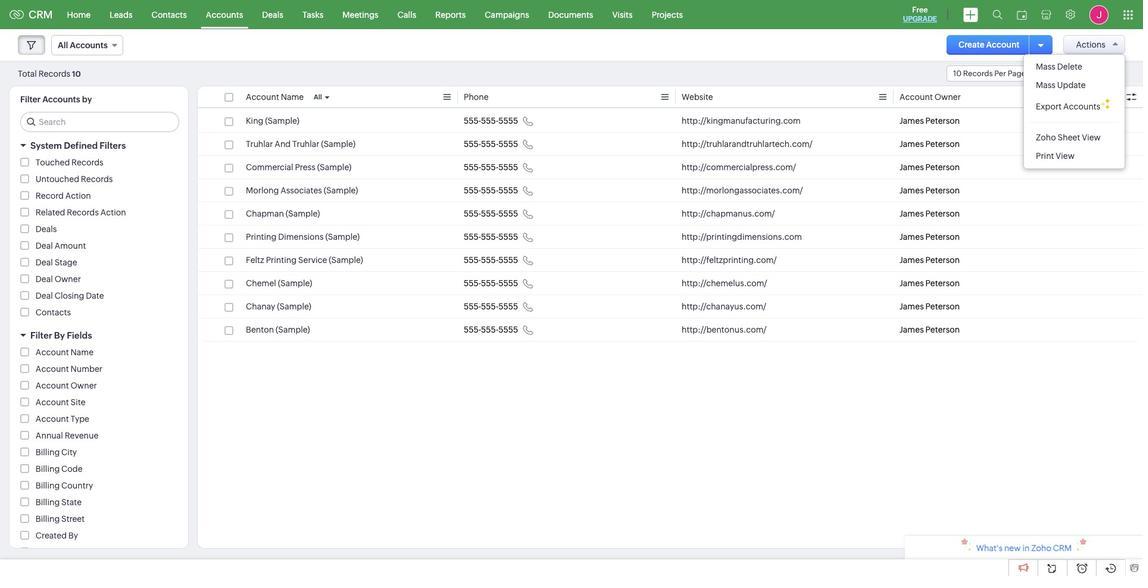 Task type: locate. For each thing, give the bounding box(es) containing it.
http://morlongassociates.com/
[[682, 186, 803, 195]]

mass up export
[[1037, 80, 1056, 90]]

0 horizontal spatial deals
[[36, 225, 57, 234]]

10 peterson from the top
[[926, 325, 960, 335]]

(sample) right the associates
[[324, 186, 358, 195]]

contacts down closing
[[36, 308, 71, 318]]

555-555-5555 for feltz printing service (sample)
[[464, 256, 518, 265]]

4 james from the top
[[900, 186, 924, 195]]

james
[[900, 116, 924, 126], [900, 139, 924, 149], [900, 163, 924, 172], [900, 186, 924, 195], [900, 209, 924, 219], [900, 232, 924, 242], [900, 256, 924, 265], [900, 279, 924, 288], [900, 302, 924, 312], [900, 325, 924, 335]]

8 james peterson from the top
[[900, 279, 960, 288]]

9 555-555-5555 from the top
[[464, 302, 518, 312]]

closing
[[55, 291, 84, 301]]

row group
[[198, 110, 1144, 342]]

accounts down mass update link
[[1064, 102, 1101, 111]]

reports link
[[426, 0, 476, 29]]

555-555-5555 for chemel (sample)
[[464, 279, 518, 288]]

page
[[1008, 69, 1026, 78]]

account type
[[36, 415, 89, 424]]

james peterson for http://printingdimensions.com
[[900, 232, 960, 242]]

feltz
[[246, 256, 264, 265]]

0 vertical spatial mass
[[1037, 62, 1056, 71]]

1 james from the top
[[900, 116, 924, 126]]

morlong associates (sample) link
[[246, 185, 358, 197]]

0 vertical spatial by
[[54, 331, 65, 341]]

meetings link
[[333, 0, 388, 29]]

All Accounts field
[[51, 35, 123, 55]]

deals
[[262, 10, 284, 19], [36, 225, 57, 234]]

4 5555 from the top
[[499, 186, 518, 195]]

account name up king (sample) link
[[246, 92, 304, 102]]

calendar image
[[1017, 10, 1028, 19]]

8 5555 from the top
[[499, 279, 518, 288]]

accounts down home
[[70, 41, 108, 50]]

5 555-555-5555 from the top
[[464, 209, 518, 219]]

number
[[71, 365, 102, 374]]

1 horizontal spatial contacts
[[152, 10, 187, 19]]

3 james from the top
[[900, 163, 924, 172]]

4 555-555-5555 from the top
[[464, 186, 518, 195]]

billing street
[[36, 515, 85, 524]]

8 james from the top
[[900, 279, 924, 288]]

all up 'total records 10' at left
[[58, 41, 68, 50]]

action up related records action
[[65, 191, 91, 201]]

0 vertical spatial owner
[[935, 92, 961, 102]]

billing up billing street
[[36, 498, 60, 508]]

records down touched records in the top of the page
[[81, 175, 113, 184]]

owner
[[935, 92, 961, 102], [55, 275, 81, 284], [71, 381, 97, 391]]

crm inside 'link'
[[1054, 544, 1072, 553]]

5555 for http://truhlarandtruhlartech.com/
[[499, 139, 518, 149]]

6 james peterson from the top
[[900, 232, 960, 242]]

filter accounts by
[[20, 95, 92, 104]]

by inside filter by fields dropdown button
[[54, 331, 65, 341]]

7 james from the top
[[900, 256, 924, 265]]

5 james from the top
[[900, 209, 924, 219]]

view right sheet
[[1082, 133, 1101, 142]]

0 horizontal spatial truhlar
[[246, 139, 273, 149]]

billing city
[[36, 448, 77, 457]]

action down "untouched records"
[[100, 208, 126, 217]]

deals link
[[253, 0, 293, 29]]

5555 for http://kingmanufacturing.com
[[499, 116, 518, 126]]

service
[[298, 256, 327, 265]]

account
[[987, 40, 1020, 49], [246, 92, 279, 102], [900, 92, 933, 102], [36, 348, 69, 357], [36, 365, 69, 374], [36, 381, 69, 391], [36, 398, 69, 407], [36, 415, 69, 424]]

account name
[[246, 92, 304, 102], [36, 348, 94, 357]]

view
[[1082, 133, 1101, 142], [1056, 151, 1075, 161]]

deals down related
[[36, 225, 57, 234]]

billing for billing city
[[36, 448, 60, 457]]

1 deal from the top
[[36, 241, 53, 251]]

6 peterson from the top
[[926, 232, 960, 242]]

deal stage
[[36, 258, 77, 267]]

6 555-555-5555 from the top
[[464, 232, 518, 242]]

555-555-5555 for benton (sample)
[[464, 325, 518, 335]]

created down billing street
[[36, 531, 67, 541]]

1 horizontal spatial deals
[[262, 10, 284, 19]]

by for created
[[68, 531, 78, 541]]

3 555-555-5555 from the top
[[464, 163, 518, 172]]

created
[[36, 531, 67, 541], [36, 548, 67, 558]]

deal for deal owner
[[36, 275, 53, 284]]

view down "zoho sheet view"
[[1056, 151, 1075, 161]]

zoho up print
[[1037, 133, 1057, 142]]

documents
[[549, 10, 594, 19]]

accounts
[[206, 10, 243, 19], [70, 41, 108, 50], [42, 95, 80, 104], [1064, 102, 1101, 111]]

accounts left deals link
[[206, 10, 243, 19]]

filter left fields
[[30, 331, 52, 341]]

deal for deal amount
[[36, 241, 53, 251]]

created down created by
[[36, 548, 67, 558]]

james for http://chanayus.com/
[[900, 302, 924, 312]]

0 horizontal spatial by
[[54, 331, 65, 341]]

filters
[[100, 141, 126, 151]]

(sample) down feltz printing service (sample) link
[[278, 279, 312, 288]]

10 right -
[[1069, 69, 1079, 78]]

chapman (sample) link
[[246, 208, 320, 220]]

http://feltzprinting.com/
[[682, 256, 777, 265]]

contacts right leads
[[152, 10, 187, 19]]

0 vertical spatial action
[[65, 191, 91, 201]]

http://chemelus.com/ link
[[682, 278, 768, 290]]

1 horizontal spatial by
[[68, 531, 78, 541]]

zoho
[[1037, 133, 1057, 142], [1032, 544, 1052, 553]]

mass delete link
[[1025, 58, 1125, 76]]

account inside button
[[987, 40, 1020, 49]]

accounts for export accounts
[[1064, 102, 1101, 111]]

printing dimensions (sample)
[[246, 232, 360, 242]]

stage
[[55, 258, 77, 267]]

3 deal from the top
[[36, 275, 53, 284]]

in
[[1023, 544, 1030, 553]]

created for created by
[[36, 531, 67, 541]]

(sample) down chanay (sample)
[[276, 325, 310, 335]]

1 vertical spatial zoho
[[1032, 544, 1052, 553]]

http://feltzprinting.com/ link
[[682, 254, 777, 266]]

feltz printing service (sample)
[[246, 256, 363, 265]]

filter for filter accounts by
[[20, 95, 41, 104]]

0 vertical spatial name
[[281, 92, 304, 102]]

6 james from the top
[[900, 232, 924, 242]]

4 peterson from the top
[[926, 186, 960, 195]]

deal down deal owner
[[36, 291, 53, 301]]

mass for mass update
[[1037, 80, 1056, 90]]

10 inside field
[[954, 69, 962, 78]]

printing
[[246, 232, 277, 242], [266, 256, 297, 265]]

2 james from the top
[[900, 139, 924, 149]]

name down fields
[[71, 348, 94, 357]]

james peterson for http://morlongassociates.com/
[[900, 186, 960, 195]]

555-
[[464, 116, 481, 126], [481, 116, 499, 126], [464, 139, 481, 149], [481, 139, 499, 149], [464, 163, 481, 172], [481, 163, 499, 172], [464, 186, 481, 195], [481, 186, 499, 195], [464, 209, 481, 219], [481, 209, 499, 219], [464, 232, 481, 242], [481, 232, 499, 242], [464, 256, 481, 265], [481, 256, 499, 265], [464, 279, 481, 288], [481, 279, 499, 288], [464, 302, 481, 312], [481, 302, 499, 312], [464, 325, 481, 335], [481, 325, 499, 335]]

all inside field
[[58, 41, 68, 50]]

records down defined
[[72, 158, 103, 167]]

by down street
[[68, 531, 78, 541]]

james for http://morlongassociates.com/
[[900, 186, 924, 195]]

truhlar up press
[[293, 139, 320, 149]]

1 vertical spatial account name
[[36, 348, 94, 357]]

3 billing from the top
[[36, 481, 60, 491]]

1 vertical spatial by
[[68, 531, 78, 541]]

1 vertical spatial account owner
[[36, 381, 97, 391]]

2 james peterson from the top
[[900, 139, 960, 149]]

billing down billing city at the bottom of page
[[36, 465, 60, 474]]

9 james from the top
[[900, 302, 924, 312]]

10 555-555-5555 from the top
[[464, 325, 518, 335]]

1 horizontal spatial all
[[314, 94, 322, 101]]

campaigns link
[[476, 0, 539, 29]]

http://commercialpress.com/ link
[[682, 161, 797, 173]]

printing down chapman
[[246, 232, 277, 242]]

james for http://printingdimensions.com
[[900, 232, 924, 242]]

8 555-555-5555 from the top
[[464, 279, 518, 288]]

action
[[65, 191, 91, 201], [100, 208, 126, 217]]

5 billing from the top
[[36, 515, 60, 524]]

filter inside dropdown button
[[30, 331, 52, 341]]

10 5555 from the top
[[499, 325, 518, 335]]

0 vertical spatial view
[[1082, 133, 1101, 142]]

5555 for http://commercialpress.com/
[[499, 163, 518, 172]]

peterson for http://morlongassociates.com/
[[926, 186, 960, 195]]

3 james peterson from the top
[[900, 163, 960, 172]]

by for filter
[[54, 331, 65, 341]]

name for account number
[[71, 348, 94, 357]]

0 vertical spatial account owner
[[900, 92, 961, 102]]

peterson for http://printingdimensions.com
[[926, 232, 960, 242]]

(sample) right press
[[317, 163, 352, 172]]

0 vertical spatial deals
[[262, 10, 284, 19]]

0 horizontal spatial 10
[[72, 69, 81, 78]]

owner up closing
[[55, 275, 81, 284]]

deal left "stage"
[[36, 258, 53, 267]]

10 down create
[[954, 69, 962, 78]]

1 mass from the top
[[1037, 62, 1056, 71]]

campaigns
[[485, 10, 529, 19]]

billing state
[[36, 498, 82, 508]]

record action
[[36, 191, 91, 201]]

filter down the total
[[20, 95, 41, 104]]

7 james peterson from the top
[[900, 256, 960, 265]]

http://truhlarandtruhlartech.com/ link
[[682, 138, 813, 150]]

0 vertical spatial contacts
[[152, 10, 187, 19]]

james peterson for http://chemelus.com/
[[900, 279, 960, 288]]

http://chemelus.com/
[[682, 279, 768, 288]]

6 5555 from the top
[[499, 232, 518, 242]]

555-555-5555 for chapman (sample)
[[464, 209, 518, 219]]

http://printingdimensions.com
[[682, 232, 802, 242]]

navigation
[[1085, 65, 1126, 82]]

(sample)
[[265, 116, 300, 126], [321, 139, 356, 149], [317, 163, 352, 172], [324, 186, 358, 195], [286, 209, 320, 219], [326, 232, 360, 242], [329, 256, 363, 265], [278, 279, 312, 288], [277, 302, 312, 312], [276, 325, 310, 335]]

10 down all accounts
[[72, 69, 81, 78]]

truhlar left and
[[246, 139, 273, 149]]

account name up account number
[[36, 348, 94, 357]]

0 horizontal spatial contacts
[[36, 308, 71, 318]]

records for untouched
[[81, 175, 113, 184]]

records for related
[[67, 208, 99, 217]]

http://chanayus.com/
[[682, 302, 767, 312]]

http://kingmanufacturing.com link
[[682, 115, 801, 127]]

2 mass from the top
[[1037, 80, 1056, 90]]

filter by fields button
[[10, 325, 188, 346]]

(sample) up and
[[265, 116, 300, 126]]

search image
[[993, 10, 1003, 20]]

james for http://commercialpress.com/
[[900, 163, 924, 172]]

james for http://chemelus.com/
[[900, 279, 924, 288]]

2 555-555-5555 from the top
[[464, 139, 518, 149]]

mass for mass delete
[[1037, 62, 1056, 71]]

1 peterson from the top
[[926, 116, 960, 126]]

billing for billing state
[[36, 498, 60, 508]]

1 james peterson from the top
[[900, 116, 960, 126]]

accounts left by
[[42, 95, 80, 104]]

8 peterson from the top
[[926, 279, 960, 288]]

7 555-555-5555 from the top
[[464, 256, 518, 265]]

filter by fields
[[30, 331, 92, 341]]

billing down annual
[[36, 448, 60, 457]]

filter
[[20, 95, 41, 104], [30, 331, 52, 341]]

deals left tasks
[[262, 10, 284, 19]]

1 truhlar from the left
[[246, 139, 273, 149]]

peterson for http://bentonus.com/
[[926, 325, 960, 335]]

type
[[71, 415, 89, 424]]

0 vertical spatial filter
[[20, 95, 41, 104]]

1 vertical spatial action
[[100, 208, 126, 217]]

0 vertical spatial account name
[[246, 92, 304, 102]]

10 for 1 - 10
[[1069, 69, 1079, 78]]

1 vertical spatial all
[[314, 94, 322, 101]]

accounts inside field
[[70, 41, 108, 50]]

export accounts
[[1037, 102, 1101, 111]]

zoho inside 'link'
[[1032, 544, 1052, 553]]

records inside field
[[964, 69, 993, 78]]

5 5555 from the top
[[499, 209, 518, 219]]

records up filter accounts by
[[39, 69, 70, 78]]

records left per
[[964, 69, 993, 78]]

related
[[36, 208, 65, 217]]

james peterson for http://chanayus.com/
[[900, 302, 960, 312]]

1 vertical spatial crm
[[1054, 544, 1072, 553]]

9 james peterson from the top
[[900, 302, 960, 312]]

1 horizontal spatial action
[[100, 208, 126, 217]]

deal down 'deal stage'
[[36, 275, 53, 284]]

billing up created by
[[36, 515, 60, 524]]

filter for filter by fields
[[30, 331, 52, 341]]

benton (sample) link
[[246, 324, 310, 336]]

james peterson for http://bentonus.com/
[[900, 325, 960, 335]]

2 deal from the top
[[36, 258, 53, 267]]

3 peterson from the top
[[926, 163, 960, 172]]

street
[[61, 515, 85, 524]]

what's
[[977, 544, 1003, 553]]

9 peterson from the top
[[926, 302, 960, 312]]

search element
[[986, 0, 1010, 29]]

1 555-555-5555 from the top
[[464, 116, 518, 126]]

billing up billing state
[[36, 481, 60, 491]]

2 billing from the top
[[36, 465, 60, 474]]

leads link
[[100, 0, 142, 29]]

1 horizontal spatial truhlar
[[293, 139, 320, 149]]

contacts
[[152, 10, 187, 19], [36, 308, 71, 318]]

1 vertical spatial created
[[36, 548, 67, 558]]

1 vertical spatial filter
[[30, 331, 52, 341]]

calls link
[[388, 0, 426, 29]]

http://morlongassociates.com/ link
[[682, 185, 803, 197]]

2 horizontal spatial 10
[[1069, 69, 1079, 78]]

records down record action
[[67, 208, 99, 217]]

1 horizontal spatial account name
[[246, 92, 304, 102]]

0 vertical spatial all
[[58, 41, 68, 50]]

10 for total records 10
[[72, 69, 81, 78]]

4 james peterson from the top
[[900, 186, 960, 195]]

created time
[[36, 548, 87, 558]]

owner down 10 records per page
[[935, 92, 961, 102]]

peterson for http://commercialpress.com/
[[926, 163, 960, 172]]

1 - 10
[[1059, 69, 1079, 78]]

0 horizontal spatial account name
[[36, 348, 94, 357]]

by left fields
[[54, 331, 65, 341]]

4 billing from the top
[[36, 498, 60, 508]]

chapman (sample)
[[246, 209, 320, 219]]

5 peterson from the top
[[926, 209, 960, 219]]

2 peterson from the top
[[926, 139, 960, 149]]

name up king (sample) link
[[281, 92, 304, 102]]

1 horizontal spatial name
[[281, 92, 304, 102]]

printing up the chemel (sample) 'link'
[[266, 256, 297, 265]]

1 created from the top
[[36, 531, 67, 541]]

1 horizontal spatial 10
[[954, 69, 962, 78]]

10 james from the top
[[900, 325, 924, 335]]

created for created time
[[36, 548, 67, 558]]

0 horizontal spatial all
[[58, 41, 68, 50]]

crm right the in at the bottom
[[1054, 544, 1072, 553]]

calls
[[398, 10, 417, 19]]

crm
[[29, 8, 53, 21], [1054, 544, 1072, 553]]

1 vertical spatial name
[[71, 348, 94, 357]]

peterson for http://kingmanufacturing.com
[[926, 116, 960, 126]]

0 horizontal spatial action
[[65, 191, 91, 201]]

peterson for http://feltzprinting.com/
[[926, 256, 960, 265]]

deal up 'deal stage'
[[36, 241, 53, 251]]

1
[[1059, 69, 1063, 78]]

0 horizontal spatial view
[[1056, 151, 1075, 161]]

2 created from the top
[[36, 548, 67, 558]]

0 horizontal spatial account owner
[[36, 381, 97, 391]]

visits link
[[603, 0, 643, 29]]

9 5555 from the top
[[499, 302, 518, 312]]

7 5555 from the top
[[499, 256, 518, 265]]

0 horizontal spatial crm
[[29, 8, 53, 21]]

5555 for http://chemelus.com/
[[499, 279, 518, 288]]

10 james peterson from the top
[[900, 325, 960, 335]]

0 vertical spatial crm
[[29, 8, 53, 21]]

5555 for http://morlongassociates.com/
[[499, 186, 518, 195]]

1 vertical spatial mass
[[1037, 80, 1056, 90]]

zoho right the in at the bottom
[[1032, 544, 1052, 553]]

mass left 1
[[1037, 62, 1056, 71]]

peterson for http://chanayus.com/
[[926, 302, 960, 312]]

7 peterson from the top
[[926, 256, 960, 265]]

10 inside 'total records 10'
[[72, 69, 81, 78]]

documents link
[[539, 0, 603, 29]]

1 billing from the top
[[36, 448, 60, 457]]

2 5555 from the top
[[499, 139, 518, 149]]

website
[[682, 92, 714, 102]]

owner down number
[[71, 381, 97, 391]]

crm left "home" link
[[29, 8, 53, 21]]

4 deal from the top
[[36, 291, 53, 301]]

deal for deal stage
[[36, 258, 53, 267]]

http://printingdimensions.com link
[[682, 231, 802, 243]]

all up truhlar and truhlar (sample) link
[[314, 94, 322, 101]]

0 vertical spatial created
[[36, 531, 67, 541]]

5 james peterson from the top
[[900, 209, 960, 219]]

king (sample)
[[246, 116, 300, 126]]

all for all accounts
[[58, 41, 68, 50]]

1 horizontal spatial crm
[[1054, 544, 1072, 553]]

1 5555 from the top
[[499, 116, 518, 126]]

3 5555 from the top
[[499, 163, 518, 172]]

0 horizontal spatial name
[[71, 348, 94, 357]]



Task type: describe. For each thing, give the bounding box(es) containing it.
10 records per page
[[954, 69, 1026, 78]]

billing country
[[36, 481, 93, 491]]

james for http://bentonus.com/
[[900, 325, 924, 335]]

leads
[[110, 10, 133, 19]]

update
[[1058, 80, 1086, 90]]

country
[[61, 481, 93, 491]]

2 vertical spatial owner
[[71, 381, 97, 391]]

home link
[[58, 0, 100, 29]]

create
[[959, 40, 985, 49]]

http://chapmanus.com/
[[682, 209, 775, 219]]

created by
[[36, 531, 78, 541]]

james peterson for http://kingmanufacturing.com
[[900, 116, 960, 126]]

row group containing king (sample)
[[198, 110, 1144, 342]]

0 vertical spatial zoho
[[1037, 133, 1057, 142]]

print
[[1037, 151, 1055, 161]]

james peterson for http://chapmanus.com/
[[900, 209, 960, 219]]

records for total
[[39, 69, 70, 78]]

create account button
[[947, 35, 1032, 55]]

(sample) inside 'link'
[[278, 279, 312, 288]]

meetings
[[343, 10, 379, 19]]

projects link
[[643, 0, 693, 29]]

http://bentonus.com/ link
[[682, 324, 767, 336]]

account number
[[36, 365, 102, 374]]

accounts for all accounts
[[70, 41, 108, 50]]

system defined filters button
[[10, 135, 188, 156]]

james for http://truhlarandtruhlartech.com/
[[900, 139, 924, 149]]

james peterson for http://commercialpress.com/
[[900, 163, 960, 172]]

accounts link
[[196, 0, 253, 29]]

(sample) up commercial press (sample) link at left top
[[321, 139, 356, 149]]

1 vertical spatial deals
[[36, 225, 57, 234]]

james for http://feltzprinting.com/
[[900, 256, 924, 265]]

mass delete
[[1037, 62, 1083, 71]]

james peterson for http://feltzprinting.com/
[[900, 256, 960, 265]]

name for all
[[281, 92, 304, 102]]

mass update
[[1037, 80, 1086, 90]]

chanay (sample)
[[246, 302, 312, 312]]

delete
[[1058, 62, 1083, 71]]

per
[[995, 69, 1007, 78]]

mass update link
[[1025, 76, 1125, 95]]

peterson for http://chapmanus.com/
[[926, 209, 960, 219]]

annual revenue
[[36, 431, 98, 441]]

print view
[[1037, 151, 1075, 161]]

associates
[[281, 186, 322, 195]]

annual
[[36, 431, 63, 441]]

5555 for http://printingdimensions.com
[[499, 232, 518, 242]]

chapman
[[246, 209, 284, 219]]

5555 for http://bentonus.com/
[[499, 325, 518, 335]]

1 vertical spatial owner
[[55, 275, 81, 284]]

site
[[71, 398, 86, 407]]

dimensions
[[278, 232, 324, 242]]

chemel (sample) link
[[246, 278, 312, 290]]

fields
[[67, 331, 92, 341]]

commercial press (sample) link
[[246, 161, 352, 173]]

1 horizontal spatial view
[[1082, 133, 1101, 142]]

555-555-5555 for truhlar and truhlar (sample)
[[464, 139, 518, 149]]

related records action
[[36, 208, 126, 217]]

sheet
[[1058, 133, 1081, 142]]

chanay (sample) link
[[246, 301, 312, 313]]

http://kingmanufacturing.com
[[682, 116, 801, 126]]

5555 for http://chapmanus.com/
[[499, 209, 518, 219]]

555-555-5555 for commercial press (sample)
[[464, 163, 518, 172]]

(sample) up printing dimensions (sample) link
[[286, 209, 320, 219]]

(sample) up service
[[326, 232, 360, 242]]

system
[[30, 141, 62, 151]]

555-555-5555 for printing dimensions (sample)
[[464, 232, 518, 242]]

home
[[67, 10, 91, 19]]

benton (sample)
[[246, 325, 310, 335]]

all for all
[[314, 94, 322, 101]]

projects
[[652, 10, 683, 19]]

free upgrade
[[904, 5, 938, 23]]

5555 for http://feltzprinting.com/
[[499, 256, 518, 265]]

profile image
[[1090, 5, 1109, 24]]

chemel (sample)
[[246, 279, 312, 288]]

james peterson for http://truhlarandtruhlartech.com/
[[900, 139, 960, 149]]

create menu element
[[957, 0, 986, 29]]

10 Records Per Page field
[[947, 66, 1042, 82]]

2 truhlar from the left
[[293, 139, 320, 149]]

james for http://chapmanus.com/
[[900, 209, 924, 219]]

zoho sheet view
[[1037, 133, 1101, 142]]

1 vertical spatial view
[[1056, 151, 1075, 161]]

account site
[[36, 398, 86, 407]]

james for http://kingmanufacturing.com
[[900, 116, 924, 126]]

billing for billing street
[[36, 515, 60, 524]]

amount
[[55, 241, 86, 251]]

(sample) down chemel (sample)
[[277, 302, 312, 312]]

(sample) right service
[[329, 256, 363, 265]]

and
[[275, 139, 291, 149]]

1 horizontal spatial account owner
[[900, 92, 961, 102]]

profile element
[[1083, 0, 1116, 29]]

system defined filters
[[30, 141, 126, 151]]

actions
[[1077, 40, 1106, 49]]

account name for all
[[246, 92, 304, 102]]

billing for billing country
[[36, 481, 60, 491]]

Search text field
[[21, 113, 179, 132]]

reports
[[436, 10, 466, 19]]

1 vertical spatial contacts
[[36, 308, 71, 318]]

555-555-5555 for king (sample)
[[464, 116, 518, 126]]

5555 for http://chanayus.com/
[[499, 302, 518, 312]]

state
[[61, 498, 82, 508]]

commercial press (sample)
[[246, 163, 352, 172]]

phone
[[464, 92, 489, 102]]

touched
[[36, 158, 70, 167]]

crm link
[[10, 8, 53, 21]]

deal closing date
[[36, 291, 104, 301]]

morlong associates (sample)
[[246, 186, 358, 195]]

date
[[86, 291, 104, 301]]

deal owner
[[36, 275, 81, 284]]

record
[[36, 191, 64, 201]]

555-555-5555 for chanay (sample)
[[464, 302, 518, 312]]

deal amount
[[36, 241, 86, 251]]

king
[[246, 116, 264, 126]]

555-555-5555 for morlong associates (sample)
[[464, 186, 518, 195]]

total
[[18, 69, 37, 78]]

commercial
[[246, 163, 293, 172]]

peterson for http://truhlarandtruhlartech.com/
[[926, 139, 960, 149]]

account name for account number
[[36, 348, 94, 357]]

peterson for http://chemelus.com/
[[926, 279, 960, 288]]

untouched records
[[36, 175, 113, 184]]

benton
[[246, 325, 274, 335]]

upgrade
[[904, 15, 938, 23]]

time
[[68, 548, 87, 558]]

billing for billing code
[[36, 465, 60, 474]]

code
[[61, 465, 83, 474]]

deal for deal closing date
[[36, 291, 53, 301]]

create menu image
[[964, 7, 979, 22]]

1 vertical spatial printing
[[266, 256, 297, 265]]

feltz printing service (sample) link
[[246, 254, 363, 266]]

records for 10
[[964, 69, 993, 78]]

0 vertical spatial printing
[[246, 232, 277, 242]]

records for touched
[[72, 158, 103, 167]]

accounts for filter accounts by
[[42, 95, 80, 104]]



Task type: vqa. For each thing, say whether or not it's contained in the screenshot.


